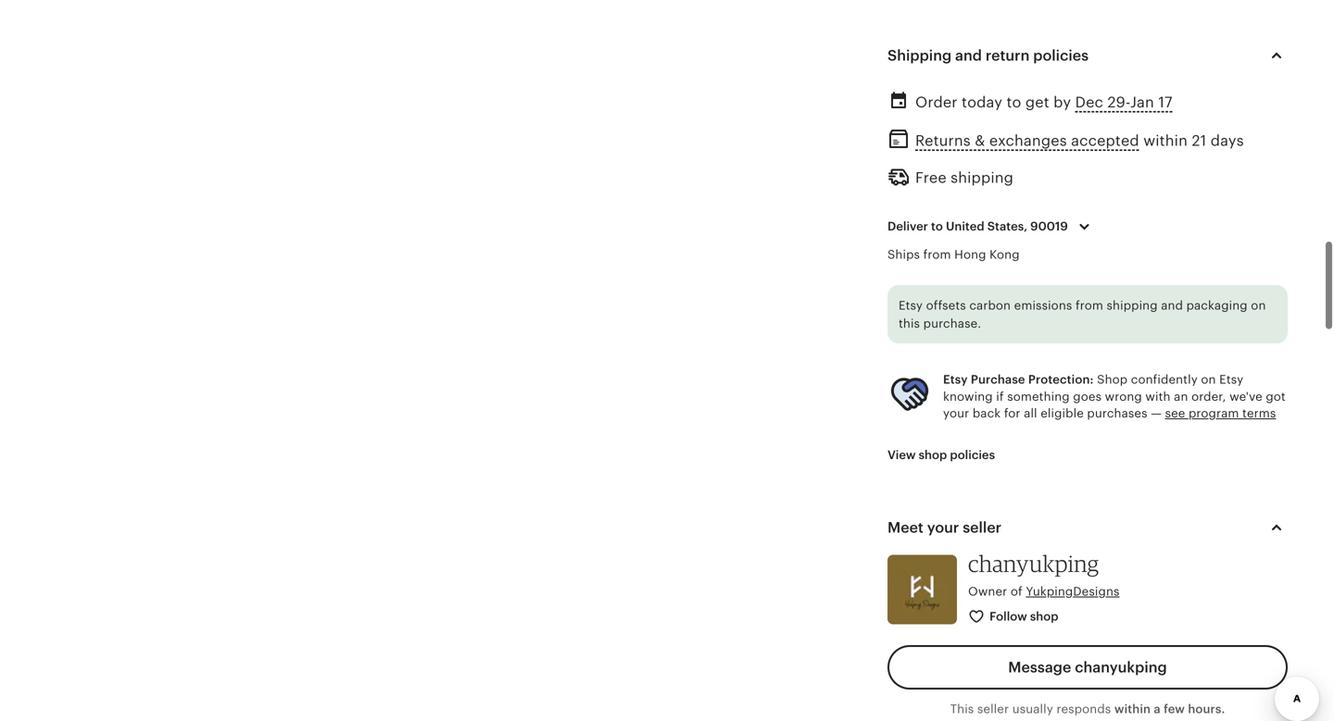 Task type: describe. For each thing, give the bounding box(es) containing it.
chanyukping owner of yukpingdesigns
[[968, 550, 1120, 599]]

kong
[[990, 248, 1020, 262]]

see
[[1166, 407, 1186, 421]]

ships
[[888, 248, 920, 262]]

21
[[1192, 132, 1207, 149]]

message
[[1009, 660, 1072, 677]]

etsy for etsy purchase protection:
[[943, 373, 968, 387]]

on inside shop confidently on etsy knowing if something goes wrong with an order, we've got your back for all eligible purchases —
[[1202, 373, 1217, 387]]

with
[[1146, 390, 1171, 404]]

and inside shipping and return policies dropdown button
[[956, 47, 982, 64]]

owner
[[968, 585, 1008, 599]]

see program terms link
[[1166, 407, 1277, 421]]

on inside etsy offsets carbon emissions from shipping and packaging on this purchase.
[[1251, 299, 1266, 313]]

of
[[1011, 585, 1023, 599]]

back
[[973, 407, 1001, 421]]

free shipping
[[916, 170, 1014, 186]]

program
[[1189, 407, 1240, 421]]

all
[[1024, 407, 1038, 421]]

we've
[[1230, 390, 1263, 404]]

an
[[1174, 390, 1189, 404]]

responds
[[1057, 703, 1111, 717]]

order today to get by dec 29-jan 17
[[916, 94, 1173, 111]]

to inside dropdown button
[[931, 220, 943, 234]]

eligible
[[1041, 407, 1084, 421]]

follow shop
[[990, 610, 1059, 624]]

view
[[888, 449, 916, 463]]

states,
[[988, 220, 1028, 234]]

hong
[[955, 248, 987, 262]]

etsy offsets carbon emissions from shipping and packaging on this purchase.
[[899, 299, 1266, 331]]

confidently
[[1131, 373, 1198, 387]]

0 vertical spatial shipping
[[951, 170, 1014, 186]]

days
[[1211, 132, 1244, 149]]

purchase
[[971, 373, 1026, 387]]

etsy for etsy offsets carbon emissions from shipping and packaging on this purchase.
[[899, 299, 923, 313]]

terms
[[1243, 407, 1277, 421]]

united
[[946, 220, 985, 234]]

this
[[899, 317, 920, 331]]

90019
[[1031, 220, 1068, 234]]

see program terms
[[1166, 407, 1277, 421]]

returns
[[916, 132, 971, 149]]

view shop policies
[[888, 449, 995, 463]]

deliver to united states, 90019 button
[[874, 207, 1110, 246]]

shop confidently on etsy knowing if something goes wrong with an order, we've got your back for all eligible purchases —
[[943, 373, 1286, 421]]

a
[[1154, 703, 1161, 717]]

within for a
[[1115, 703, 1151, 717]]

exchanges
[[990, 132, 1067, 149]]

follow shop button
[[955, 601, 1075, 635]]

29-
[[1108, 94, 1131, 111]]

this seller usually responds within a few hours.
[[950, 703, 1226, 717]]

if
[[997, 390, 1004, 404]]

shop
[[1097, 373, 1128, 387]]

returns & exchanges accepted within 21 days
[[916, 132, 1244, 149]]

yukpingdesigns
[[1026, 585, 1120, 599]]

etsy purchase protection:
[[943, 373, 1094, 387]]

and inside etsy offsets carbon emissions from shipping and packaging on this purchase.
[[1161, 299, 1184, 313]]

by
[[1054, 94, 1072, 111]]

etsy inside shop confidently on etsy knowing if something goes wrong with an order, we've got your back for all eligible purchases —
[[1220, 373, 1244, 387]]

yukpingdesigns link
[[1026, 585, 1120, 599]]

meet
[[888, 520, 924, 537]]



Task type: locate. For each thing, give the bounding box(es) containing it.
1 horizontal spatial from
[[1076, 299, 1104, 313]]

1 vertical spatial shipping
[[1107, 299, 1158, 313]]

shipping and return policies
[[888, 47, 1089, 64]]

and left "return"
[[956, 47, 982, 64]]

hours.
[[1188, 703, 1226, 717]]

1 vertical spatial and
[[1161, 299, 1184, 313]]

shop inside "button"
[[1030, 610, 1059, 624]]

shop inside button
[[919, 449, 947, 463]]

meet your seller
[[888, 520, 1002, 537]]

1 vertical spatial shop
[[1030, 610, 1059, 624]]

—
[[1151, 407, 1162, 421]]

knowing
[[943, 390, 993, 404]]

0 horizontal spatial shop
[[919, 449, 947, 463]]

shipping and return policies button
[[871, 34, 1305, 78]]

shipping
[[951, 170, 1014, 186], [1107, 299, 1158, 313]]

0 vertical spatial policies
[[1034, 47, 1089, 64]]

1 horizontal spatial shop
[[1030, 610, 1059, 624]]

within for 21
[[1144, 132, 1188, 149]]

and left packaging
[[1161, 299, 1184, 313]]

return
[[986, 47, 1030, 64]]

1 vertical spatial your
[[927, 520, 960, 537]]

policies up by at the top right of the page
[[1034, 47, 1089, 64]]

view shop policies button
[[874, 439, 1009, 473]]

0 vertical spatial within
[[1144, 132, 1188, 149]]

etsy up knowing
[[943, 373, 968, 387]]

seller right this
[[978, 703, 1009, 717]]

message chanyukping
[[1009, 660, 1167, 677]]

dec
[[1076, 94, 1104, 111]]

1 vertical spatial seller
[[978, 703, 1009, 717]]

purchases
[[1088, 407, 1148, 421]]

on up "order,"
[[1202, 373, 1217, 387]]

1 horizontal spatial and
[[1161, 299, 1184, 313]]

etsy
[[899, 299, 923, 313], [943, 373, 968, 387], [1220, 373, 1244, 387]]

0 vertical spatial seller
[[963, 520, 1002, 537]]

for
[[1004, 407, 1021, 421]]

0 horizontal spatial and
[[956, 47, 982, 64]]

your inside shop confidently on etsy knowing if something goes wrong with an order, we've got your back for all eligible purchases —
[[943, 407, 970, 421]]

order
[[916, 94, 958, 111]]

protection:
[[1029, 373, 1094, 387]]

policies
[[1034, 47, 1089, 64], [950, 449, 995, 463]]

few
[[1164, 703, 1185, 717]]

from left hong
[[924, 248, 951, 262]]

1 horizontal spatial etsy
[[943, 373, 968, 387]]

within left a
[[1115, 703, 1151, 717]]

emissions
[[1015, 299, 1073, 313]]

1 vertical spatial within
[[1115, 703, 1151, 717]]

purchase.
[[924, 317, 982, 331]]

etsy up this
[[899, 299, 923, 313]]

shop right follow
[[1030, 610, 1059, 624]]

chanyukping
[[968, 550, 1099, 578], [1075, 660, 1167, 677]]

0 vertical spatial chanyukping
[[968, 550, 1099, 578]]

your inside the meet your seller dropdown button
[[927, 520, 960, 537]]

seller
[[963, 520, 1002, 537], [978, 703, 1009, 717]]

your right meet
[[927, 520, 960, 537]]

shop
[[919, 449, 947, 463], [1030, 610, 1059, 624]]

meet your seller button
[[871, 506, 1305, 550]]

chanyukping inside button
[[1075, 660, 1167, 677]]

your down knowing
[[943, 407, 970, 421]]

deliver
[[888, 220, 929, 234]]

etsy inside etsy offsets carbon emissions from shipping and packaging on this purchase.
[[899, 299, 923, 313]]

within
[[1144, 132, 1188, 149], [1115, 703, 1151, 717]]

0 horizontal spatial to
[[931, 220, 943, 234]]

1 horizontal spatial on
[[1251, 299, 1266, 313]]

shipping
[[888, 47, 952, 64]]

shop for view
[[919, 449, 947, 463]]

something
[[1008, 390, 1070, 404]]

chanyukping up of
[[968, 550, 1099, 578]]

your
[[943, 407, 970, 421], [927, 520, 960, 537]]

1 horizontal spatial shipping
[[1107, 299, 1158, 313]]

returns & exchanges accepted button
[[916, 127, 1140, 154]]

get
[[1026, 94, 1050, 111]]

0 vertical spatial your
[[943, 407, 970, 421]]

seller inside dropdown button
[[963, 520, 1002, 537]]

shipping inside etsy offsets carbon emissions from shipping and packaging on this purchase.
[[1107, 299, 1158, 313]]

policies inside button
[[950, 449, 995, 463]]

ships from hong kong
[[888, 248, 1020, 262]]

offsets
[[926, 299, 966, 313]]

1 vertical spatial policies
[[950, 449, 995, 463]]

0 vertical spatial to
[[1007, 94, 1022, 111]]

wrong
[[1105, 390, 1143, 404]]

0 horizontal spatial shipping
[[951, 170, 1014, 186]]

jan
[[1131, 94, 1155, 111]]

17
[[1159, 94, 1173, 111]]

order,
[[1192, 390, 1227, 404]]

dec 29-jan 17 button
[[1076, 89, 1173, 116]]

free
[[916, 170, 947, 186]]

to
[[1007, 94, 1022, 111], [931, 220, 943, 234]]

1 vertical spatial from
[[1076, 299, 1104, 313]]

usually
[[1013, 703, 1054, 717]]

0 horizontal spatial from
[[924, 248, 951, 262]]

to left united
[[931, 220, 943, 234]]

today
[[962, 94, 1003, 111]]

0 horizontal spatial etsy
[[899, 299, 923, 313]]

follow
[[990, 610, 1028, 624]]

and
[[956, 47, 982, 64], [1161, 299, 1184, 313]]

message chanyukping button
[[888, 646, 1288, 691]]

shop for follow
[[1030, 610, 1059, 624]]

deliver to united states, 90019
[[888, 220, 1068, 234]]

shipping down the &
[[951, 170, 1014, 186]]

chanyukping up this seller usually responds within a few hours.
[[1075, 660, 1167, 677]]

shipping up shop
[[1107, 299, 1158, 313]]

1 horizontal spatial policies
[[1034, 47, 1089, 64]]

0 vertical spatial and
[[956, 47, 982, 64]]

1 vertical spatial on
[[1202, 373, 1217, 387]]

0 vertical spatial from
[[924, 248, 951, 262]]

policies down back
[[950, 449, 995, 463]]

from right emissions
[[1076, 299, 1104, 313]]

chanyukping inside chanyukping owner of yukpingdesigns
[[968, 550, 1099, 578]]

from
[[924, 248, 951, 262], [1076, 299, 1104, 313]]

packaging
[[1187, 299, 1248, 313]]

0 horizontal spatial policies
[[950, 449, 995, 463]]

1 vertical spatial to
[[931, 220, 943, 234]]

got
[[1266, 390, 1286, 404]]

within left 21
[[1144, 132, 1188, 149]]

this
[[950, 703, 974, 717]]

0 vertical spatial shop
[[919, 449, 947, 463]]

on
[[1251, 299, 1266, 313], [1202, 373, 1217, 387]]

from inside etsy offsets carbon emissions from shipping and packaging on this purchase.
[[1076, 299, 1104, 313]]

0 horizontal spatial on
[[1202, 373, 1217, 387]]

carbon
[[970, 299, 1011, 313]]

&
[[975, 132, 986, 149]]

accepted
[[1072, 132, 1140, 149]]

2 horizontal spatial etsy
[[1220, 373, 1244, 387]]

shop right view
[[919, 449, 947, 463]]

to left get
[[1007, 94, 1022, 111]]

0 vertical spatial on
[[1251, 299, 1266, 313]]

policies inside dropdown button
[[1034, 47, 1089, 64]]

on right packaging
[[1251, 299, 1266, 313]]

1 vertical spatial chanyukping
[[1075, 660, 1167, 677]]

seller up owner
[[963, 520, 1002, 537]]

chanyukping image
[[888, 556, 957, 625]]

1 horizontal spatial to
[[1007, 94, 1022, 111]]

goes
[[1073, 390, 1102, 404]]

etsy up the "we've"
[[1220, 373, 1244, 387]]



Task type: vqa. For each thing, say whether or not it's contained in the screenshot.
1st item: from the bottom of the page
no



